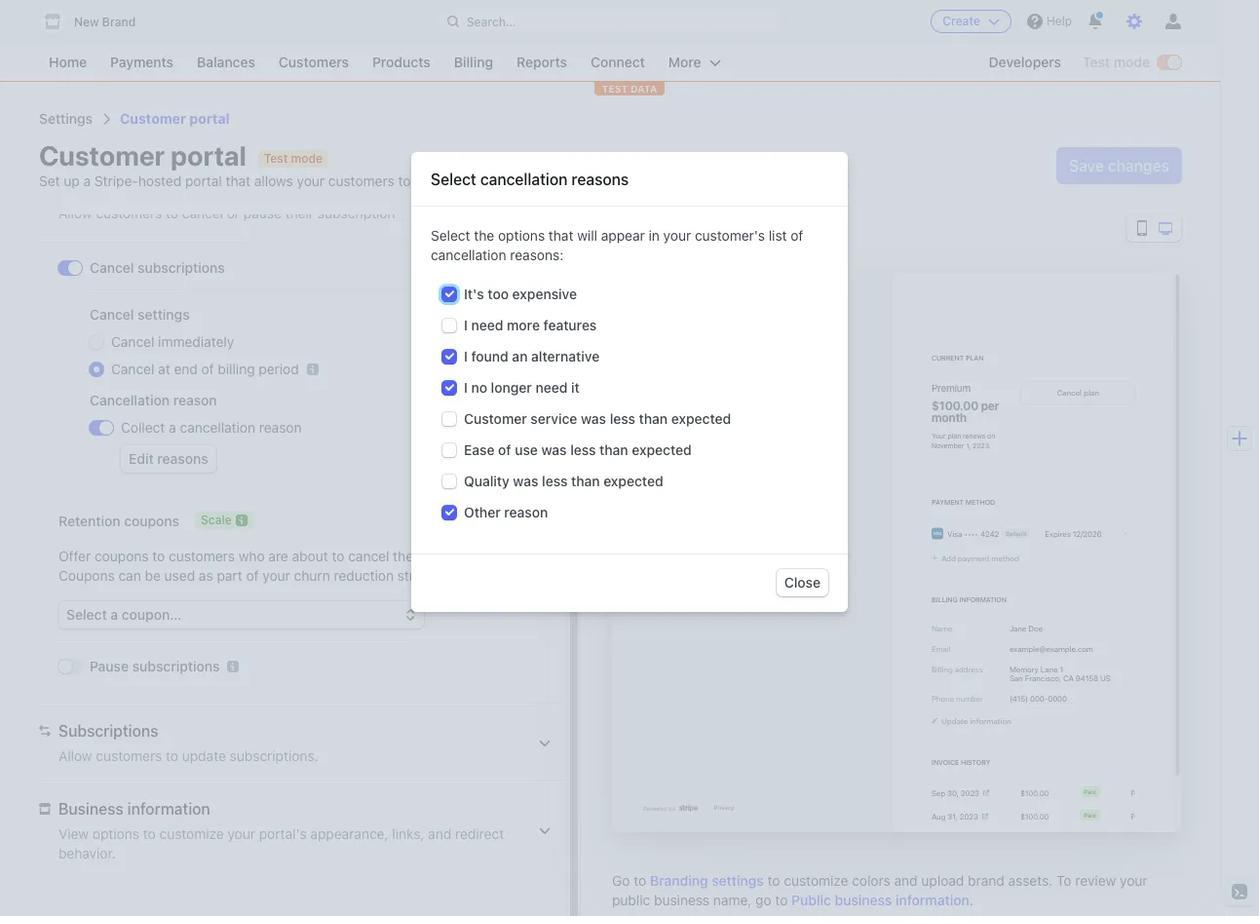 Task type: vqa. For each thing, say whether or not it's contained in the screenshot.
ATLAS ACCOUNT
no



Task type: describe. For each thing, give the bounding box(es) containing it.
view inside test mode set up a stripe-hosted portal that allows your customers to manage their subscriptions and billing details themselves. view docs
[[782, 173, 813, 189]]

customers link
[[269, 51, 359, 74]]

scale
[[201, 513, 232, 527]]

business
[[58, 800, 123, 818]]

2 vertical spatial was
[[513, 473, 539, 489]]

memory
[[1010, 665, 1039, 674]]

payment method
[[932, 498, 996, 506]]

customer's
[[695, 227, 765, 244]]

1 vertical spatial than
[[600, 442, 629, 458]]

cancel subscriptions
[[90, 259, 225, 276]]

francisco,
[[1025, 674, 1062, 683]]

coupons for offer
[[95, 548, 149, 564]]

search…
[[467, 14, 516, 29]]

test for test mode set up a stripe-hosted portal that allows your customers to manage their subscriptions and billing details themselves. view docs
[[264, 151, 288, 166]]

it
[[571, 379, 580, 396]]

0 horizontal spatial need
[[471, 317, 503, 333]]

1 vertical spatial method
[[992, 554, 1020, 563]]

to inside button
[[166, 205, 178, 221]]

appear
[[601, 227, 645, 244]]

to inside subscriptions allow customers to update subscriptions.
[[166, 748, 178, 764]]

update
[[942, 717, 968, 725]]

longer
[[491, 379, 532, 396]]

30,
[[948, 789, 959, 797]]

hosted
[[138, 173, 182, 189]]

1 vertical spatial less
[[571, 442, 596, 458]]

1 vertical spatial expected
[[632, 442, 692, 458]]

0 vertical spatial was
[[581, 410, 606, 427]]

name jane doe
[[932, 624, 1043, 633]]

quality was less than expected
[[464, 473, 664, 489]]

plan for cancel plan
[[1084, 389, 1100, 397]]

your inside select the options that will appear in your customer's list of cancellation reasons:
[[664, 227, 691, 244]]

renews
[[963, 431, 986, 440]]

november
[[932, 441, 964, 449]]

billing address memory lane 1 san francisco, ca 94158 us
[[932, 665, 1111, 683]]

offer
[[58, 548, 91, 564]]

invoice history
[[932, 758, 991, 767]]

stripe image
[[679, 805, 698, 812]]

go to branding settings
[[612, 873, 764, 889]]

billing for billing address memory lane 1 san francisco, ca 94158 us
[[932, 665, 953, 674]]

reduction
[[334, 567, 394, 584]]

san
[[1010, 674, 1023, 683]]

cancel plan
[[1057, 389, 1100, 397]]

public
[[612, 892, 651, 909]]

new brand
[[74, 15, 136, 29]]

payments link
[[100, 51, 183, 74]]

reasons inside button
[[157, 450, 208, 467]]

0 horizontal spatial billing
[[218, 361, 255, 377]]

other
[[464, 504, 501, 521]]

customers inside the offer coupons to customers who are about to cancel their subscriptions. coupons can be used as part of your churn reduction strategy.
[[169, 548, 235, 564]]

2 vertical spatial expected
[[604, 473, 664, 489]]

reason for cancellation reason
[[173, 392, 217, 408]]

subscriptions inside test mode set up a stripe-hosted portal that allows your customers to manage their subscriptions and billing details themselves. view docs
[[501, 173, 585, 189]]

that inside test mode set up a stripe-hosted portal that allows your customers to manage their subscriptions and billing details themselves. view docs
[[226, 173, 251, 189]]

add payment method
[[942, 554, 1020, 563]]

expires 12/2026
[[1045, 529, 1102, 538]]

Search… search field
[[435, 9, 785, 34]]

their inside the offer coupons to customers who are about to cancel their subscriptions. coupons can be used as part of your churn reduction strategy.
[[393, 548, 422, 564]]

information down "upload"
[[896, 892, 970, 909]]

12/2026
[[1073, 529, 1102, 538]]

visa •••• 4242 default
[[948, 529, 1027, 538]]

email
[[932, 645, 951, 654]]

it's too expensive
[[464, 286, 577, 302]]

balances
[[197, 54, 255, 70]]

0 vertical spatial expected
[[672, 410, 731, 427]]

reports
[[517, 54, 567, 70]]

example@example.com
[[1010, 645, 1094, 654]]

of inside the offer coupons to customers who are about to cancel their subscriptions. coupons can be used as part of your churn reduction strategy.
[[246, 567, 259, 584]]

cancellation
[[90, 392, 170, 408]]

customer service was less than expected
[[464, 410, 731, 427]]

1 vertical spatial reason
[[259, 419, 302, 436]]

billing information
[[932, 596, 1007, 604]]

it's
[[464, 286, 484, 302]]

subscription
[[318, 205, 395, 221]]

to inside test mode set up a stripe-hosted portal that allows your customers to manage their subscriptions and billing details themselves. view docs
[[398, 173, 411, 189]]

developers link
[[979, 51, 1071, 74]]

view inside the business information view options to customize your portal's appearance, links, and redirect behavior.
[[58, 826, 89, 842]]

links,
[[392, 826, 425, 842]]

2 paid from the top
[[1084, 812, 1097, 819]]

0 vertical spatial method
[[966, 498, 996, 506]]

94158
[[1076, 674, 1099, 683]]

history
[[961, 758, 991, 767]]

test data
[[602, 83, 657, 95]]

of inside select the options that will appear in your customer's list of cancellation reasons:
[[791, 227, 804, 244]]

cancel at end of billing period
[[111, 361, 299, 377]]

1 horizontal spatial reasons
[[572, 171, 629, 188]]

1 horizontal spatial need
[[536, 379, 568, 396]]

premium $100.00 per month your plan renews on november 1, 2023 .
[[932, 382, 1000, 449]]

expires
[[1045, 529, 1071, 538]]

assets.
[[1009, 873, 1053, 889]]

products
[[372, 54, 431, 70]]

to
[[1057, 873, 1072, 889]]

sep
[[932, 789, 946, 797]]

or
[[227, 205, 240, 221]]

subscriptions. inside the offer coupons to customers who are about to cancel their subscriptions. coupons can be used as part of your churn reduction strategy.
[[425, 548, 514, 564]]

developers
[[989, 54, 1062, 70]]

0 horizontal spatial .
[[970, 892, 974, 909]]

customize inside the business information view options to customize your portal's appearance, links, and redirect behavior.
[[159, 826, 224, 842]]

cancel for cancel immediately
[[111, 333, 154, 350]]

more
[[669, 54, 702, 70]]

update
[[182, 748, 226, 764]]

1 vertical spatial $100.00
[[1021, 789, 1050, 797]]

subscriptions for cancel subscriptions
[[138, 259, 225, 276]]

settings
[[39, 110, 93, 127]]

features
[[544, 317, 597, 333]]

customer for customer portal
[[120, 110, 186, 127]]

test
[[602, 83, 628, 95]]

close
[[785, 574, 821, 591]]

privacy
[[714, 804, 735, 812]]

options inside select the options that will appear in your customer's list of cancellation reasons:
[[498, 227, 545, 244]]

per
[[981, 399, 1000, 412]]

pause
[[90, 658, 129, 675]]

1 horizontal spatial settings
[[712, 873, 764, 889]]

payments
[[110, 54, 174, 70]]

000-
[[1031, 695, 1048, 703]]

2023 for aug 31, 2023
[[960, 812, 979, 821]]

their inside allow customers to cancel or pause their subscription button
[[285, 205, 314, 221]]

test for test mode
[[1083, 54, 1111, 70]]

2 vertical spatial less
[[542, 473, 568, 489]]

coupons for retention
[[124, 513, 179, 529]]

plan for current plan
[[966, 353, 984, 362]]

default
[[1006, 530, 1027, 537]]

cancel settings
[[90, 306, 190, 323]]

1,
[[966, 441, 971, 449]]

reasons:
[[510, 247, 564, 263]]

cancel inside button
[[182, 205, 223, 221]]

jane
[[1010, 624, 1027, 633]]

balances link
[[187, 51, 265, 74]]

allow customers to cancel or pause their subscription button
[[31, 169, 566, 223]]

edit reasons
[[129, 450, 208, 467]]

••••
[[965, 529, 979, 538]]

expensive
[[512, 286, 577, 302]]

2 horizontal spatial less
[[610, 410, 636, 427]]

used
[[164, 567, 195, 584]]

your inside the business information view options to customize your portal's appearance, links, and redirect behavior.
[[228, 826, 255, 842]]

your inside test mode set up a stripe-hosted portal that allows your customers to manage their subscriptions and billing details themselves. view docs
[[297, 173, 325, 189]]

your
[[932, 431, 946, 440]]

1 horizontal spatial was
[[542, 442, 567, 458]]

cancellation inside select the options that will appear in your customer's list of cancellation reasons:
[[431, 247, 507, 263]]

0 vertical spatial settings
[[138, 306, 190, 323]]



Task type: locate. For each thing, give the bounding box(es) containing it.
1 vertical spatial customize
[[784, 873, 849, 889]]

. down on
[[989, 441, 991, 449]]

phone number (415) 000-0000
[[932, 695, 1067, 703]]

2 horizontal spatial was
[[581, 410, 606, 427]]

1 horizontal spatial subscriptions.
[[425, 548, 514, 564]]

test up allows
[[264, 151, 288, 166]]

cancel for cancel settings
[[90, 306, 134, 323]]

visa
[[948, 529, 963, 538]]

coupons inside the offer coupons to customers who are about to cancel their subscriptions. coupons can be used as part of your churn reduction strategy.
[[95, 548, 149, 564]]

$100.00 up "assets."
[[1021, 812, 1050, 821]]

2 vertical spatial and
[[895, 873, 918, 889]]

2023 down renews in the top of the page
[[973, 441, 989, 449]]

1 vertical spatial that
[[549, 227, 574, 244]]

2 allow from the top
[[58, 748, 92, 764]]

options up 'behavior.'
[[93, 826, 139, 842]]

plan inside cancel plan 'link'
[[1084, 389, 1100, 397]]

reasons up will
[[572, 171, 629, 188]]

subscriptions up cancel settings
[[138, 259, 225, 276]]

subscriptions
[[501, 173, 585, 189], [138, 259, 225, 276], [132, 658, 220, 675]]

business inside to customize colors and upload brand assets. to review your public business name, go to
[[654, 892, 710, 909]]

0 vertical spatial plan
[[966, 353, 984, 362]]

doe
[[1029, 624, 1043, 633]]

0 vertical spatial billing
[[616, 173, 654, 189]]

customers
[[279, 54, 349, 70]]

1 vertical spatial billing
[[218, 361, 255, 377]]

of right list
[[791, 227, 804, 244]]

1 horizontal spatial plan
[[966, 353, 984, 362]]

cancel for cancel at end of billing period
[[111, 361, 154, 377]]

your right in
[[664, 227, 691, 244]]

test inside test mode set up a stripe-hosted portal that allows your customers to manage their subscriptions and billing details themselves. view docs
[[264, 151, 288, 166]]

method
[[966, 498, 996, 506], [992, 554, 1020, 563]]

period
[[259, 361, 299, 377]]

2 vertical spatial than
[[571, 473, 600, 489]]

and inside test mode set up a stripe-hosted portal that allows your customers to manage their subscriptions and billing details themselves. view docs
[[589, 173, 613, 189]]

settings up name,
[[712, 873, 764, 889]]

that up or
[[226, 173, 251, 189]]

billing inside test mode set up a stripe-hosted portal that allows your customers to manage their subscriptions and billing details themselves. view docs
[[616, 173, 654, 189]]

0 vertical spatial options
[[498, 227, 545, 244]]

information for billing
[[960, 596, 1007, 604]]

0 horizontal spatial plan
[[948, 431, 961, 440]]

1 horizontal spatial and
[[589, 173, 613, 189]]

was
[[581, 410, 606, 427], [542, 442, 567, 458], [513, 473, 539, 489]]

0 vertical spatial and
[[589, 173, 613, 189]]

payment
[[932, 498, 964, 506]]

portal up allow customers to cancel or pause their subscription
[[185, 173, 222, 189]]

customer for customer service was less than expected
[[464, 410, 527, 427]]

2 vertical spatial billing
[[932, 665, 953, 674]]

their
[[468, 173, 497, 189], [285, 205, 314, 221], [393, 548, 422, 564]]

changes
[[1108, 157, 1170, 175]]

billing up name
[[932, 596, 958, 604]]

premium
[[932, 382, 971, 393]]

cancellation down the
[[431, 247, 507, 263]]

2 $100.00 paid from the top
[[1021, 812, 1097, 821]]

select for select cancellation reasons
[[431, 171, 477, 188]]

are
[[268, 548, 288, 564]]

information inside the business information view options to customize your portal's appearance, links, and redirect behavior.
[[127, 800, 210, 818]]

0 vertical spatial that
[[226, 173, 251, 189]]

subscriptions up will
[[501, 173, 585, 189]]

1 horizontal spatial that
[[549, 227, 574, 244]]

their right pause
[[285, 205, 314, 221]]

portal down balances link
[[189, 110, 230, 127]]

branding settings link
[[650, 872, 764, 891]]

2 horizontal spatial and
[[895, 873, 918, 889]]

i left found
[[464, 348, 468, 365]]

cancel inside 'link'
[[1057, 389, 1082, 397]]

phone
[[932, 695, 954, 703]]

cancel left or
[[182, 205, 223, 221]]

0 horizontal spatial view
[[58, 826, 89, 842]]

customers inside test mode set up a stripe-hosted portal that allows your customers to manage their subscriptions and billing details themselves. view docs
[[328, 173, 395, 189]]

options up "reasons:" in the top of the page
[[498, 227, 545, 244]]

1 vertical spatial subscriptions
[[138, 259, 225, 276]]

0 vertical spatial customize
[[159, 826, 224, 842]]

information for update
[[970, 717, 1012, 725]]

than down customer service was less than expected in the top of the page
[[600, 442, 629, 458]]

reasons right edit
[[157, 450, 208, 467]]

edit reasons button
[[121, 446, 216, 473]]

1 vertical spatial cancel
[[348, 548, 389, 564]]

2 business from the left
[[835, 892, 892, 909]]

cancel
[[90, 259, 134, 276], [90, 306, 134, 323], [111, 333, 154, 350], [111, 361, 154, 377], [1057, 389, 1082, 397]]

customers down stripe-
[[96, 205, 162, 221]]

on
[[988, 431, 996, 440]]

0 horizontal spatial and
[[428, 826, 452, 842]]

mode for test mode
[[1114, 54, 1150, 70]]

will
[[577, 227, 598, 244]]

0 horizontal spatial settings
[[138, 306, 190, 323]]

customer down longer
[[464, 410, 527, 427]]

0 horizontal spatial that
[[226, 173, 251, 189]]

0 horizontal spatial their
[[285, 205, 314, 221]]

i for i need more features
[[464, 317, 468, 333]]

save changes button
[[1058, 148, 1182, 183]]

was right use
[[542, 442, 567, 458]]

to inside the business information view options to customize your portal's appearance, links, and redirect behavior.
[[143, 826, 156, 842]]

business down branding
[[654, 892, 710, 909]]

review
[[1076, 873, 1117, 889]]

stripe-
[[94, 173, 138, 189]]

reasons
[[572, 171, 629, 188], [157, 450, 208, 467]]

billing for billing information
[[932, 596, 958, 604]]

0 horizontal spatial cancel
[[182, 205, 223, 221]]

colors
[[852, 873, 891, 889]]

0 vertical spatial reason
[[173, 392, 217, 408]]

0 vertical spatial billing
[[454, 54, 493, 70]]

customers inside subscriptions allow customers to update subscriptions.
[[96, 748, 162, 764]]

reason up collect a cancellation reason
[[173, 392, 217, 408]]

ease of use was less than expected
[[464, 442, 692, 458]]

select for select the options that will appear in your customer's list of cancellation reasons:
[[431, 227, 471, 244]]

method down the default
[[992, 554, 1020, 563]]

1 horizontal spatial reason
[[259, 419, 302, 436]]

go
[[756, 892, 772, 909]]

customers down the subscriptions
[[96, 748, 162, 764]]

and inside to customize colors and upload brand assets. to review your public business name, go to
[[895, 873, 918, 889]]

customers inside button
[[96, 205, 162, 221]]

1 allow from the top
[[58, 205, 92, 221]]

your down are
[[263, 567, 290, 584]]

name
[[932, 624, 953, 633]]

themselves.
[[703, 173, 778, 189]]

billing left details
[[616, 173, 654, 189]]

0 vertical spatial view
[[782, 173, 813, 189]]

information down update
[[127, 800, 210, 818]]

0 horizontal spatial subscriptions.
[[230, 748, 318, 764]]

customer down payments link
[[120, 110, 186, 127]]

1 vertical spatial select
[[431, 227, 471, 244]]

their up strategy.
[[393, 548, 422, 564]]

2 vertical spatial $100.00
[[1021, 812, 1050, 821]]

churn
[[294, 567, 330, 584]]

more button
[[659, 51, 731, 74]]

powered by
[[643, 805, 676, 812]]

coupons up 'be'
[[124, 513, 179, 529]]

your left portal's at the left of page
[[228, 826, 255, 842]]

help
[[1047, 14, 1072, 28]]

. inside premium $100.00 per month your plan renews on november 1, 2023 .
[[989, 441, 991, 449]]

privacy link
[[714, 804, 735, 812]]

billing inside billing address memory lane 1 san francisco, ca 94158 us
[[932, 665, 953, 674]]

select the options that will appear in your customer's list of cancellation reasons:
[[431, 227, 804, 263]]

i no longer need it
[[464, 379, 580, 396]]

a right up
[[83, 173, 91, 189]]

0 vertical spatial .
[[989, 441, 991, 449]]

2023 right 31,
[[960, 812, 979, 821]]

about
[[292, 548, 328, 564]]

cancel up reduction
[[348, 548, 389, 564]]

1 horizontal spatial their
[[393, 548, 422, 564]]

1 vertical spatial subscriptions.
[[230, 748, 318, 764]]

quality
[[464, 473, 510, 489]]

more
[[507, 317, 540, 333]]

your inside the offer coupons to customers who are about to cancel their subscriptions. coupons can be used as part of your churn reduction strategy.
[[263, 567, 290, 584]]

2 select from the top
[[431, 227, 471, 244]]

a right collect
[[169, 419, 176, 436]]

i left no
[[464, 379, 468, 396]]

0 vertical spatial subscriptions.
[[425, 548, 514, 564]]

settings
[[138, 306, 190, 323], [712, 873, 764, 889]]

0 vertical spatial allow
[[58, 205, 92, 221]]

customers up as
[[169, 548, 235, 564]]

need up found
[[471, 317, 503, 333]]

0 horizontal spatial options
[[93, 826, 139, 842]]

3 i from the top
[[464, 379, 468, 396]]

0 vertical spatial mode
[[1114, 54, 1150, 70]]

allow down up
[[58, 205, 92, 221]]

1 vertical spatial coupons
[[95, 548, 149, 564]]

2 horizontal spatial their
[[468, 173, 497, 189]]

0 horizontal spatial mode
[[291, 151, 323, 166]]

reason for other reason
[[504, 504, 548, 521]]

0 vertical spatial a
[[83, 173, 91, 189]]

select up the
[[431, 171, 477, 188]]

1 vertical spatial cancellation
[[431, 247, 507, 263]]

1 vertical spatial allow
[[58, 748, 92, 764]]

your right review
[[1120, 873, 1148, 889]]

aug
[[932, 812, 946, 821]]

2023 right 30,
[[961, 789, 980, 797]]

and up will
[[589, 173, 613, 189]]

billing for billing
[[454, 54, 493, 70]]

plan inside premium $100.00 per month your plan renews on november 1, 2023 .
[[948, 431, 961, 440]]

i
[[464, 317, 468, 333], [464, 348, 468, 365], [464, 379, 468, 396]]

than down ease of use was less than expected
[[571, 473, 600, 489]]

1 vertical spatial and
[[428, 826, 452, 842]]

1 vertical spatial a
[[169, 419, 176, 436]]

1 horizontal spatial mode
[[1114, 54, 1150, 70]]

in
[[649, 227, 660, 244]]

2 vertical spatial subscriptions
[[132, 658, 220, 675]]

1 select from the top
[[431, 171, 477, 188]]

collect a cancellation reason
[[121, 419, 302, 436]]

1 vertical spatial need
[[536, 379, 568, 396]]

subscriptions. down other
[[425, 548, 514, 564]]

view up 'behavior.'
[[58, 826, 89, 842]]

aug 31, 2023
[[932, 812, 979, 821]]

customize down update
[[159, 826, 224, 842]]

email example@example.com
[[932, 645, 1094, 654]]

was down use
[[513, 473, 539, 489]]

than up ease of use was less than expected
[[639, 410, 668, 427]]

home link
[[39, 51, 97, 74]]

mode for test mode set up a stripe-hosted portal that allows your customers to manage their subscriptions and billing details themselves. view docs
[[291, 151, 323, 166]]

reason right other
[[504, 504, 548, 521]]

0 vertical spatial select
[[431, 171, 477, 188]]

of right end
[[201, 361, 214, 377]]

need left it
[[536, 379, 568, 396]]

your inside to customize colors and upload brand assets. to review your public business name, go to
[[1120, 873, 1148, 889]]

portal
[[189, 110, 230, 127], [185, 173, 222, 189]]

1 vertical spatial i
[[464, 348, 468, 365]]

2023 inside "link"
[[960, 812, 979, 821]]

cancellation up the
[[480, 171, 568, 188]]

less down customer service was less than expected in the top of the page
[[571, 442, 596, 458]]

allow inside subscriptions allow customers to update subscriptions.
[[58, 748, 92, 764]]

1 vertical spatial view
[[58, 826, 89, 842]]

add payment method link
[[932, 552, 1020, 564]]

2023 for sep 30, 2023
[[961, 789, 980, 797]]

part
[[217, 567, 242, 584]]

new
[[74, 15, 99, 29]]

0 vertical spatial cancellation
[[480, 171, 568, 188]]

less down ease of use was less than expected
[[542, 473, 568, 489]]

2 i from the top
[[464, 348, 468, 365]]

4242
[[981, 529, 1000, 538]]

number
[[956, 695, 984, 703]]

create
[[943, 14, 981, 28]]

subscriptions. inside subscriptions allow customers to update subscriptions.
[[230, 748, 318, 764]]

a inside test mode set up a stripe-hosted portal that allows your customers to manage their subscriptions and billing details themselves. view docs
[[83, 173, 91, 189]]

and up public business information .
[[895, 873, 918, 889]]

i down it's
[[464, 317, 468, 333]]

0 vertical spatial portal
[[189, 110, 230, 127]]

cancellation up edit reasons
[[180, 419, 256, 436]]

found
[[471, 348, 509, 365]]

2 vertical spatial their
[[393, 548, 422, 564]]

1 vertical spatial .
[[970, 892, 974, 909]]

the
[[474, 227, 495, 244]]

1 vertical spatial test
[[264, 151, 288, 166]]

1 i from the top
[[464, 317, 468, 333]]

billing down "search…"
[[454, 54, 493, 70]]

1 horizontal spatial .
[[989, 441, 991, 449]]

view left docs
[[782, 173, 813, 189]]

customize inside to customize colors and upload brand assets. to review your public business name, go to
[[784, 873, 849, 889]]

their right manage
[[468, 173, 497, 189]]

name,
[[713, 892, 752, 909]]

subscriptions.
[[425, 548, 514, 564], [230, 748, 318, 764]]

their inside test mode set up a stripe-hosted portal that allows your customers to manage their subscriptions and billing details themselves. view docs
[[468, 173, 497, 189]]

select cancellation reasons
[[431, 171, 629, 188]]

0 vertical spatial test
[[1083, 54, 1111, 70]]

i for i found an alternative
[[464, 348, 468, 365]]

information inside button
[[970, 717, 1012, 725]]

data
[[631, 83, 657, 95]]

method up visa •••• 4242 default
[[966, 498, 996, 506]]

$100.00 down premium
[[932, 399, 979, 412]]

can
[[118, 567, 141, 584]]

cancel inside the offer coupons to customers who are about to cancel their subscriptions. coupons can be used as part of your churn reduction strategy.
[[348, 548, 389, 564]]

allow
[[58, 205, 92, 221], [58, 748, 92, 764]]

and inside the business information view options to customize your portal's appearance, links, and redirect behavior.
[[428, 826, 452, 842]]

business down colors
[[835, 892, 892, 909]]

customers up subscription
[[328, 173, 395, 189]]

subscriptions for pause subscriptions
[[132, 658, 220, 675]]

of down who
[[246, 567, 259, 584]]

information up name jane doe
[[960, 596, 1007, 604]]

select inside select the options that will appear in your customer's list of cancellation reasons:
[[431, 227, 471, 244]]

allow customers to cancel or pause their subscription
[[58, 205, 395, 221]]

and right links, in the left of the page
[[428, 826, 452, 842]]

1 vertical spatial their
[[285, 205, 314, 221]]

1 $100.00 paid from the top
[[1021, 788, 1097, 797]]

products link
[[363, 51, 440, 74]]

an
[[512, 348, 528, 365]]

business
[[654, 892, 710, 909], [835, 892, 892, 909]]

customer
[[120, 110, 186, 127], [464, 410, 527, 427]]

1 business from the left
[[654, 892, 710, 909]]

1 vertical spatial $100.00 paid
[[1021, 812, 1097, 821]]

1 horizontal spatial test
[[1083, 54, 1111, 70]]

that left will
[[549, 227, 574, 244]]

cancel for cancel plan
[[1057, 389, 1082, 397]]

at
[[158, 361, 170, 377]]

1 vertical spatial 2023
[[961, 789, 980, 797]]

billing left the period at the left top of page
[[218, 361, 255, 377]]

0 horizontal spatial customer
[[120, 110, 186, 127]]

cancellation
[[480, 171, 568, 188], [431, 247, 507, 263], [180, 419, 256, 436]]

allow inside button
[[58, 205, 92, 221]]

allow down the subscriptions
[[58, 748, 92, 764]]

test right developers
[[1083, 54, 1111, 70]]

coupons
[[124, 513, 179, 529], [95, 548, 149, 564]]

information down phone number (415) 000-0000
[[970, 717, 1012, 725]]

2 horizontal spatial plan
[[1084, 389, 1100, 397]]

subscriptions
[[58, 722, 158, 740]]

billing down email at bottom
[[932, 665, 953, 674]]

$100.00 inside premium $100.00 per month your plan renews on november 1, 2023 .
[[932, 399, 979, 412]]

subscriptions right pause
[[132, 658, 220, 675]]

settings up cancel immediately
[[138, 306, 190, 323]]

allows
[[254, 173, 293, 189]]

0 horizontal spatial reasons
[[157, 450, 208, 467]]

information for business
[[127, 800, 210, 818]]

2 vertical spatial plan
[[948, 431, 961, 440]]

1 horizontal spatial business
[[835, 892, 892, 909]]

0 horizontal spatial customize
[[159, 826, 224, 842]]

1 horizontal spatial customize
[[784, 873, 849, 889]]

less up ease of use was less than expected
[[610, 410, 636, 427]]

0 vertical spatial coupons
[[124, 513, 179, 529]]

redirect
[[455, 826, 504, 842]]

mode inside test mode set up a stripe-hosted portal that allows your customers to manage their subscriptions and billing details themselves. view docs
[[291, 151, 323, 166]]

your right allows
[[297, 173, 325, 189]]

2 vertical spatial i
[[464, 379, 468, 396]]

subscriptions. right update
[[230, 748, 318, 764]]

coupons up can
[[95, 548, 149, 564]]

1 paid from the top
[[1084, 788, 1097, 796]]

new brand button
[[39, 8, 155, 35]]

. down brand
[[970, 892, 974, 909]]

cancel for cancel subscriptions
[[90, 259, 134, 276]]

portal inside test mode set up a stripe-hosted portal that allows your customers to manage their subscriptions and billing details themselves. view docs
[[185, 173, 222, 189]]

2 vertical spatial cancellation
[[180, 419, 256, 436]]

set
[[39, 173, 60, 189]]

customize up "public"
[[784, 873, 849, 889]]

0 vertical spatial customer
[[120, 110, 186, 127]]

that inside select the options that will appear in your customer's list of cancellation reasons:
[[549, 227, 574, 244]]

options inside the business information view options to customize your portal's appearance, links, and redirect behavior.
[[93, 826, 139, 842]]

0 vertical spatial cancel
[[182, 205, 223, 221]]

reason down the period at the left top of page
[[259, 419, 302, 436]]

0 horizontal spatial reason
[[173, 392, 217, 408]]

was up ease of use was less than expected
[[581, 410, 606, 427]]

select left the
[[431, 227, 471, 244]]

brand
[[102, 15, 136, 29]]

$100.00 right sep 30, 2023 link
[[1021, 789, 1050, 797]]

close button
[[777, 569, 829, 597]]

1 vertical spatial billing
[[932, 596, 958, 604]]

i for i no longer need it
[[464, 379, 468, 396]]

0 vertical spatial reasons
[[572, 171, 629, 188]]

2023 inside premium $100.00 per month your plan renews on november 1, 2023 .
[[973, 441, 989, 449]]

0 vertical spatial than
[[639, 410, 668, 427]]

1 vertical spatial was
[[542, 442, 567, 458]]

of left use
[[498, 442, 511, 458]]

payment
[[958, 554, 990, 563]]

no
[[471, 379, 488, 396]]

billing link
[[444, 51, 503, 74]]

1 horizontal spatial less
[[571, 442, 596, 458]]



